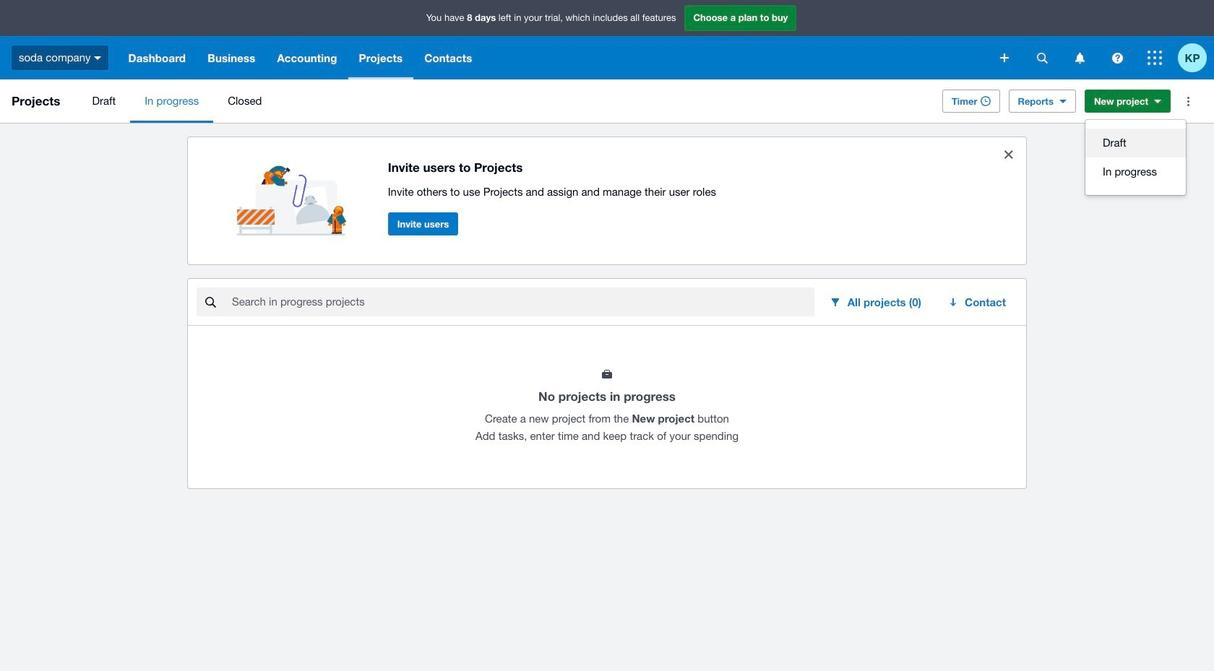 Task type: describe. For each thing, give the bounding box(es) containing it.
1 horizontal spatial svg image
[[1112, 52, 1123, 63]]

0 horizontal spatial svg image
[[94, 56, 102, 60]]

more options image
[[1174, 87, 1203, 116]]



Task type: locate. For each thing, give the bounding box(es) containing it.
group
[[1086, 120, 1186, 195]]

svg image
[[1112, 52, 1123, 63], [94, 56, 102, 60]]

clear image
[[995, 140, 1024, 169]]

invite users to projects image
[[237, 149, 353, 236]]

svg image
[[1148, 51, 1162, 65], [1037, 52, 1048, 63], [1075, 52, 1085, 63], [1000, 53, 1009, 62]]

list box
[[1086, 120, 1186, 195]]

Search in progress projects search field
[[231, 288, 815, 316]]

banner
[[0, 0, 1214, 80]]



Task type: vqa. For each thing, say whether or not it's contained in the screenshot.
Search in progress projects Search Field
yes



